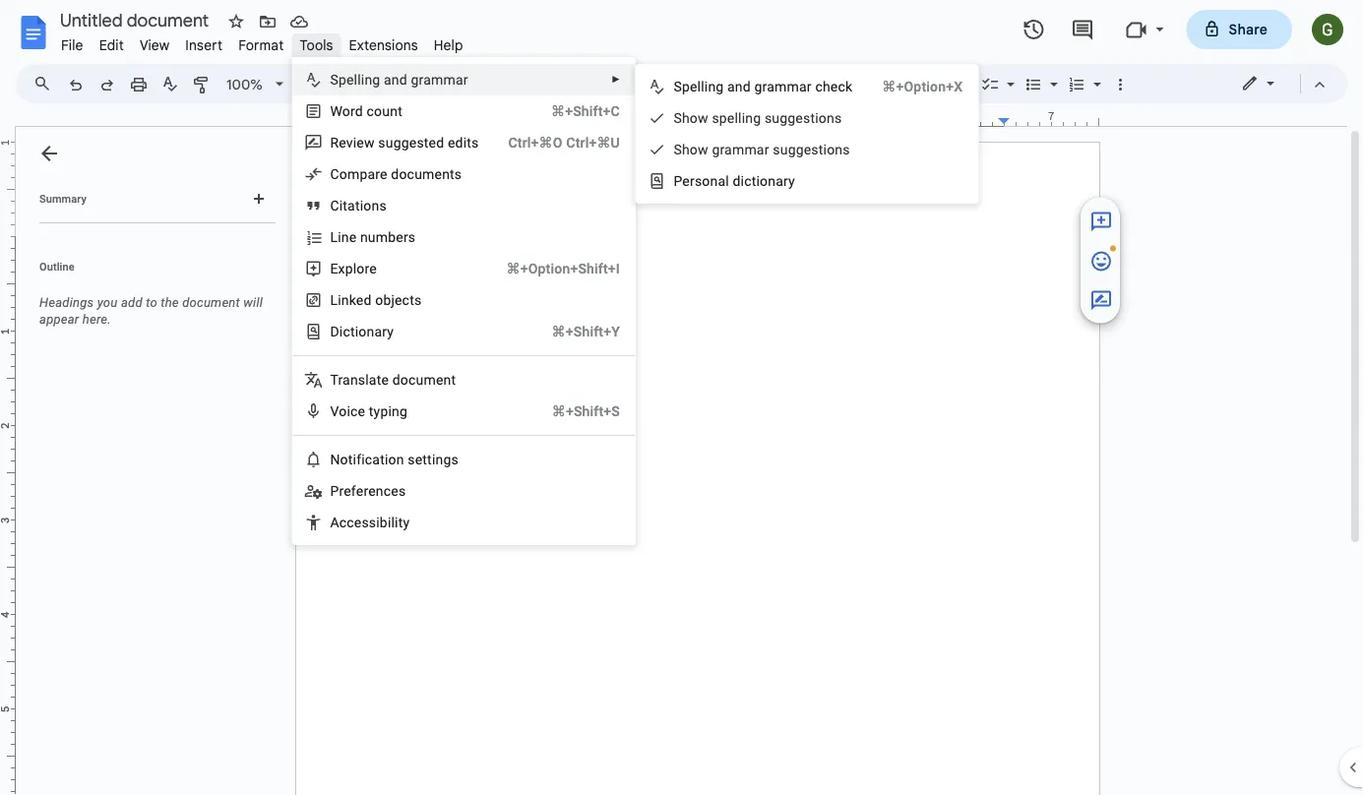 Task type: locate. For each thing, give the bounding box(es) containing it.
s pelling and grammar check
[[674, 78, 853, 95]]

Rename text field
[[53, 8, 221, 32]]

menu bar banner
[[0, 0, 1364, 796]]

application containing share
[[0, 0, 1364, 796]]

you
[[97, 295, 118, 310]]

s
[[330, 71, 339, 88], [674, 78, 682, 95], [674, 110, 682, 126]]

document outline element
[[16, 127, 284, 796]]

1 horizontal spatial grammar
[[755, 78, 812, 95]]

grammar up show spelling suggestions h element
[[755, 78, 812, 95]]

settings
[[408, 452, 459, 468]]

and up count
[[384, 71, 408, 88]]

suggestions up tionary
[[773, 141, 851, 158]]

outline heading
[[16, 259, 284, 287]]

help
[[434, 36, 463, 54]]

v oice typing
[[330, 403, 408, 420]]

s up the h
[[674, 78, 682, 95]]

0 horizontal spatial and
[[384, 71, 408, 88]]

a c cessibility
[[330, 515, 410, 531]]

t ranslate document
[[330, 372, 456, 388]]

1 vertical spatial document
[[393, 372, 456, 388]]

0 horizontal spatial pelling
[[339, 71, 380, 88]]

suggest edits image
[[1090, 289, 1114, 313]]

document
[[182, 295, 240, 310], [393, 372, 456, 388]]

⌘+option+x element
[[859, 77, 963, 97]]

explo r e
[[330, 260, 377, 277]]

and for w ord count
[[384, 71, 408, 88]]

p
[[330, 483, 339, 499]]

0 vertical spatial c
[[745, 173, 752, 189]]

menu
[[263, 0, 636, 713], [636, 64, 979, 204]]

l
[[330, 292, 338, 308]]

pelling up ow
[[682, 78, 724, 95]]

ctrl+⌘o ctrl+⌘u element
[[485, 133, 620, 153]]

insert
[[185, 36, 223, 54]]

0 horizontal spatial c
[[340, 515, 347, 531]]

grammar
[[411, 71, 469, 88], [755, 78, 812, 95]]

personal dictionary c element
[[674, 173, 802, 189]]

numbers
[[360, 229, 416, 245]]

document up typing
[[393, 372, 456, 388]]

pelling for pelling and grammar
[[339, 71, 380, 88]]

1 horizontal spatial and
[[728, 78, 751, 95]]

line numbers f1 element
[[330, 229, 422, 245]]

explo
[[330, 260, 365, 277]]

menu bar inside menu bar 'banner'
[[53, 26, 471, 58]]

1 horizontal spatial pelling
[[682, 78, 724, 95]]

view menu item
[[132, 33, 178, 57]]

to
[[146, 295, 157, 310]]

show
[[674, 141, 709, 158]]

extensions menu item
[[341, 33, 426, 57]]

0 horizontal spatial document
[[182, 295, 240, 310]]

suggestions
[[765, 110, 842, 126], [773, 141, 851, 158]]

0 vertical spatial document
[[182, 295, 240, 310]]

p references
[[330, 483, 406, 499]]

file
[[61, 36, 83, 54]]

add
[[121, 295, 143, 310]]

0 horizontal spatial grammar
[[411, 71, 469, 88]]

personal di c tionary
[[674, 173, 796, 189]]

insert menu item
[[178, 33, 231, 57]]

di
[[733, 173, 745, 189]]

citations k element
[[330, 197, 393, 214]]

spelling and grammar s element
[[330, 71, 474, 88]]

c
[[745, 173, 752, 189], [340, 515, 347, 531]]

linked objects l element
[[330, 292, 428, 308]]

inked
[[338, 292, 372, 308]]

and up spelling
[[728, 78, 751, 95]]

voice typing v element
[[330, 403, 414, 420]]

t
[[330, 372, 338, 388]]

menu bar
[[53, 26, 471, 58]]

dictionary d element
[[330, 324, 400, 340]]

application
[[0, 0, 1364, 796]]

document right 'the'
[[182, 295, 240, 310]]

1 vertical spatial c
[[340, 515, 347, 531]]

►
[[612, 74, 621, 85]]

e
[[370, 260, 377, 277]]

w
[[330, 103, 343, 119]]

pelling
[[339, 71, 380, 88], [682, 78, 724, 95]]

ranslate
[[338, 372, 389, 388]]

numbered list menu image
[[1089, 71, 1102, 78]]

o
[[340, 452, 348, 468]]

review suggested edits u element
[[330, 134, 485, 151]]

spelling
[[712, 110, 762, 126]]

pelling up 'ord'
[[339, 71, 380, 88]]

typing
[[369, 403, 408, 420]]

n
[[330, 452, 340, 468]]

references
[[339, 483, 406, 499]]

here.
[[83, 312, 111, 327]]

word count w element
[[330, 103, 409, 119]]

review
[[330, 134, 375, 151]]

⌘+shift+c element
[[528, 101, 620, 121]]

extensions
[[349, 36, 418, 54]]

grammar down help
[[411, 71, 469, 88]]

s for pelling and grammar
[[330, 71, 339, 88]]

headings
[[39, 295, 94, 310]]

u
[[386, 134, 394, 151]]

1 horizontal spatial document
[[393, 372, 456, 388]]

s h ow spelling suggestions
[[674, 110, 842, 126]]

oice
[[339, 403, 365, 420]]

⌘+option+shift+i element
[[483, 259, 620, 279]]

co
[[330, 166, 348, 182]]

⌘+shift+s element
[[529, 402, 620, 422]]

show spelling suggestions h element
[[674, 110, 848, 126]]

notification settings o element
[[330, 452, 465, 468]]

summary heading
[[39, 191, 87, 207]]

document inside headings you add to the document will appear here.
[[182, 295, 240, 310]]

menu bar containing file
[[53, 26, 471, 58]]

and
[[384, 71, 408, 88], [728, 78, 751, 95]]

check
[[816, 78, 853, 95]]

s up w
[[330, 71, 339, 88]]

g
[[712, 141, 720, 158]]

pelling for pelling and grammar check
[[682, 78, 724, 95]]

suggestions down check
[[765, 110, 842, 126]]



Task type: vqa. For each thing, say whether or not it's contained in the screenshot.
have to the left
no



Task type: describe. For each thing, give the bounding box(es) containing it.
⌘+shift+c
[[551, 103, 620, 119]]

⌘+option+shift+i
[[507, 260, 620, 277]]

checklist menu image
[[1003, 71, 1015, 78]]

bulleted list menu image
[[1046, 71, 1059, 78]]

outline
[[39, 260, 75, 273]]

s for pelling and grammar check
[[674, 78, 682, 95]]

1 horizontal spatial c
[[745, 173, 752, 189]]

share button
[[1187, 10, 1293, 49]]

objects
[[375, 292, 422, 308]]

ggested
[[394, 134, 444, 151]]

count
[[367, 103, 403, 119]]

grammar for pelling and grammar check
[[755, 78, 812, 95]]

1 vertical spatial suggestions
[[773, 141, 851, 158]]

and for ow spelling suggestions
[[728, 78, 751, 95]]

the
[[161, 295, 179, 310]]

Zoom field
[[219, 70, 292, 100]]

preferences p element
[[330, 483, 412, 499]]

h
[[682, 110, 690, 126]]

s
[[379, 134, 386, 151]]

Star checkbox
[[223, 8, 250, 35]]

ctrl+⌘o ctrl+⌘u
[[509, 134, 620, 151]]

tionary
[[752, 173, 796, 189]]

accessibility c element
[[330, 515, 416, 531]]

line numbers
[[330, 229, 416, 245]]

tification
[[348, 452, 404, 468]]

personal
[[674, 173, 730, 189]]

top margin image
[[0, 143, 15, 242]]

l inked objects
[[330, 292, 422, 308]]

⌘+shift+s
[[552, 403, 620, 420]]

left margin image
[[296, 111, 396, 126]]

co m pare documents
[[330, 166, 462, 182]]

translate document t element
[[330, 372, 462, 388]]

d
[[330, 324, 340, 340]]

view
[[140, 36, 170, 54]]

review s u ggested edits
[[330, 134, 479, 151]]

main toolbar
[[58, 0, 1136, 559]]

documents
[[391, 166, 462, 182]]

a
[[330, 515, 340, 531]]

ctrl+⌘u
[[567, 134, 620, 151]]

file menu item
[[53, 33, 91, 57]]

s pelling and grammar
[[330, 71, 469, 88]]

edit
[[99, 36, 124, 54]]

m
[[348, 166, 360, 182]]

ctrl+⌘o
[[509, 134, 563, 151]]

r
[[365, 260, 370, 277]]

show grammar suggestions g element
[[674, 141, 856, 158]]

ow
[[690, 110, 709, 126]]

d ictionary
[[330, 324, 394, 340]]

show g rammar suggestions
[[674, 141, 851, 158]]

format
[[238, 36, 284, 54]]

ord
[[343, 103, 363, 119]]

⌘+shift+y
[[552, 324, 620, 340]]

Menus field
[[25, 70, 68, 97]]

grammar for pelling and grammar
[[411, 71, 469, 88]]

citations
[[330, 197, 387, 214]]

tools menu item
[[292, 33, 341, 57]]

pare
[[360, 166, 388, 182]]

edits
[[448, 134, 479, 151]]

edit menu item
[[91, 33, 132, 57]]

ictionary
[[340, 324, 394, 340]]

appear
[[39, 312, 79, 327]]

headings you add to the document will appear here.
[[39, 295, 263, 327]]

add emoji reaction image
[[1090, 250, 1114, 273]]

tools
[[300, 36, 333, 54]]

rammar
[[720, 141, 770, 158]]

⌘+option+x
[[883, 78, 963, 95]]

summary
[[39, 193, 87, 205]]

s left ow
[[674, 110, 682, 126]]

cessibility
[[347, 515, 410, 531]]

0 vertical spatial suggestions
[[765, 110, 842, 126]]

line
[[330, 229, 357, 245]]

w ord count
[[330, 103, 403, 119]]

add comment image
[[1090, 210, 1114, 234]]

format menu item
[[231, 33, 292, 57]]

n o tification settings
[[330, 452, 459, 468]]

share
[[1230, 21, 1268, 38]]

⌘+shift+y element
[[528, 322, 620, 342]]

v
[[330, 403, 339, 420]]

help menu item
[[426, 33, 471, 57]]

Zoom text field
[[222, 71, 269, 98]]

mode and view toolbar
[[1227, 64, 1336, 103]]

right margin image
[[1000, 111, 1099, 126]]

spelling and grammar check s element
[[674, 78, 859, 95]]

explore r element
[[330, 260, 383, 277]]

will
[[244, 295, 263, 310]]

compare documents m element
[[330, 166, 468, 182]]



